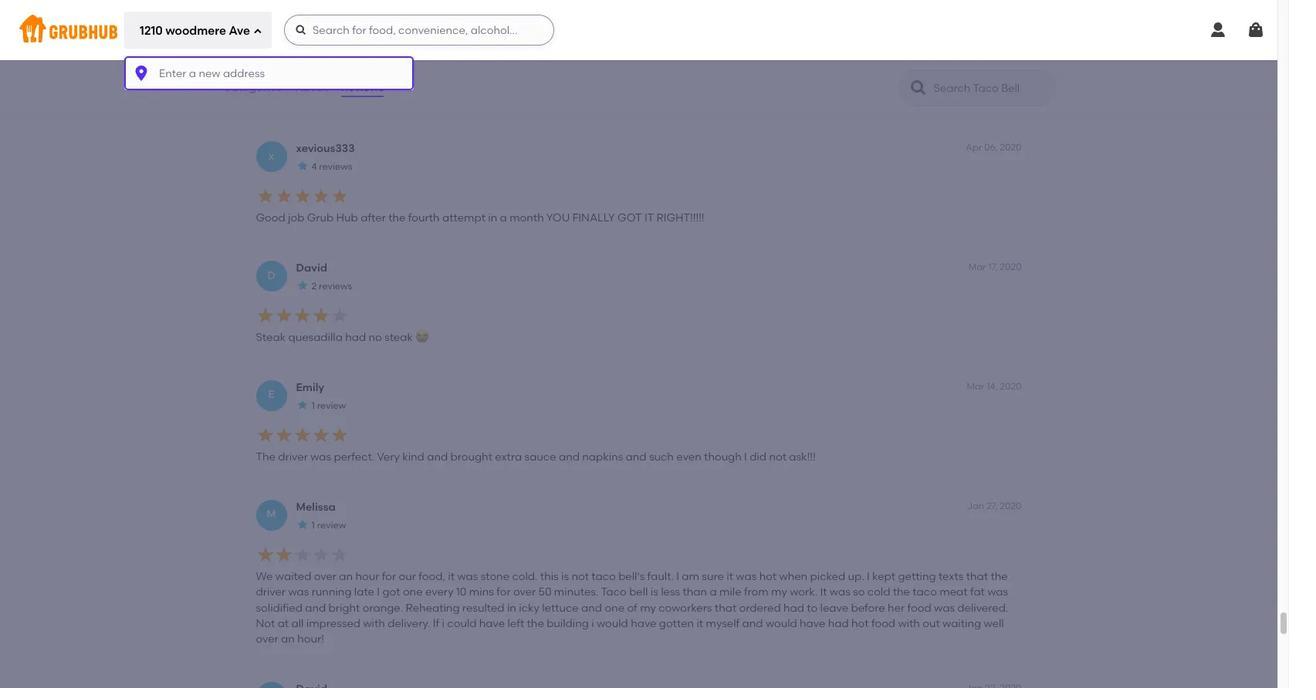 Task type: describe. For each thing, give the bounding box(es) containing it.
who
[[691, 92, 713, 105]]

2 i from the left
[[591, 618, 594, 631]]

0 horizontal spatial with
[[363, 618, 385, 631]]

rain.
[[888, 92, 911, 105]]

waiting
[[943, 618, 981, 631]]

the left pouring
[[825, 92, 842, 105]]

0 vertical spatial had
[[345, 331, 366, 345]]

steak quesadilla had no steak 😭
[[256, 331, 429, 345]]

taco inside we waited over an hour for our food, it was stone cold. this is not taco bell's fault. i am sure it was hot when picked up. i kept getting texts that the driver was running late i got one every 10 mins for over 50 minutes. taco bell is less than a mile from my work. it was so cold the taco meat fat was solidified and bright orange. reheating resulted in icky lettuce and one of my coworkers that ordered had to leave before her food was delivered. not at all impressed with delivery. if i could have left the building i would have gotten it myself and would have had hot food with out waiting well over an hour!
[[601, 586, 627, 599]]

after
[[361, 212, 386, 225]]

if
[[433, 618, 439, 631]]

and down ordered
[[742, 618, 763, 631]]

about
[[295, 81, 328, 94]]

gotten
[[659, 618, 694, 631]]

could
[[447, 618, 477, 631]]

1 horizontal spatial one
[[605, 602, 625, 615]]

you
[[546, 212, 570, 225]]

main navigation navigation
[[0, 0, 1289, 689]]

mar for the driver was perfect. very kind and brought extra sauce and napkins and such even though i did not ask!!!
[[967, 381, 984, 392]]

hour!
[[297, 633, 324, 646]]

0 horizontal spatial it
[[256, 92, 263, 105]]

search icon image
[[909, 79, 927, 97]]

hub
[[336, 212, 358, 225]]

david
[[296, 261, 327, 275]]

orange.
[[363, 602, 403, 615]]

2 would from the left
[[766, 618, 797, 631]]

😭
[[415, 331, 429, 345]]

we waited over an hour for our food, it was stone cold. this is not taco bell's fault. i am sure it was hot when picked up. i kept getting texts that the driver was running late i got one every 10 mins for over 50 minutes. taco bell is less than a mile from my work. it was so cold the taco meat fat was solidified and bright orange. reheating resulted in icky lettuce and one of my coworkers that ordered had to leave before her food was delivered. not at all impressed with delivery. if i could have left the building i would have gotten it myself and would have had hot food with out waiting well over an hour!
[[256, 571, 1008, 646]]

1 for m
[[311, 520, 315, 531]]

1 horizontal spatial hot
[[851, 618, 869, 631]]

0 horizontal spatial my
[[640, 602, 656, 615]]

late
[[354, 586, 374, 599]]

well
[[984, 618, 1004, 631]]

delivery.
[[388, 618, 430, 631]]

mar 17, 2020
[[969, 261, 1022, 272]]

2 have from the left
[[631, 618, 657, 631]]

i right up.
[[867, 571, 870, 584]]

star icon image for s
[[296, 40, 308, 53]]

was left fresh
[[429, 92, 449, 105]]

lettuce
[[542, 602, 579, 615]]

0 vertical spatial not
[[769, 451, 787, 464]]

it inside we waited over an hour for our food, it was stone cold. this is not taco bell's fault. i am sure it was hot when picked up. i kept getting texts that the driver was running late i got one every 10 mins for over 50 minutes. taco bell is less than a mile from my work. it was so cold the taco meat fat was solidified and bright orange. reheating resulted in icky lettuce and one of my coworkers that ordered had to leave before her food was delivered. not at all impressed with delivery. if i could have left the building i would have gotten it myself and would have had hot food with out waiting well over an hour!
[[820, 586, 827, 599]]

2 horizontal spatial svg image
[[1209, 21, 1227, 39]]

1 vertical spatial for
[[496, 586, 511, 599]]

0 vertical spatial food
[[786, 92, 810, 105]]

it
[[644, 212, 654, 225]]

no
[[369, 331, 382, 345]]

emily
[[296, 381, 324, 394]]

reheating
[[406, 602, 460, 615]]

2020 for taco
[[1000, 501, 1022, 511]]

0 vertical spatial my
[[771, 586, 787, 599]]

perfect.
[[334, 451, 375, 464]]

star icon image for d
[[296, 279, 308, 292]]

pouring
[[845, 92, 885, 105]]

and down running
[[305, 602, 326, 615]]

quesadilla
[[288, 331, 343, 345]]

though
[[704, 451, 742, 464]]

star icon image for m
[[296, 519, 308, 531]]

every
[[425, 586, 453, 599]]

star icon image for e
[[296, 399, 308, 411]]

than
[[683, 586, 707, 599]]

reviews
[[341, 81, 384, 94]]

1 horizontal spatial it
[[697, 618, 703, 631]]

about button
[[294, 60, 329, 116]]

0 vertical spatial for
[[382, 571, 396, 584]]

m
[[267, 508, 276, 521]]

categories button
[[222, 60, 283, 116]]

50
[[538, 586, 552, 599]]

food,
[[419, 571, 445, 584]]

0 horizontal spatial is
[[561, 571, 569, 584]]

0 horizontal spatial an
[[281, 633, 295, 646]]

ask!!!
[[789, 451, 816, 464]]

fat
[[970, 586, 985, 599]]

running
[[312, 586, 352, 599]]

left
[[507, 618, 524, 631]]

17,
[[988, 261, 998, 272]]

star icon image for x
[[296, 160, 308, 172]]

we
[[256, 571, 273, 584]]

2 horizontal spatial in
[[813, 92, 822, 105]]

apr
[[966, 142, 982, 153]]

minutes.
[[554, 586, 599, 599]]

0 vertical spatial taco
[[319, 92, 345, 105]]

it was good taco bell. everything was fresh and correct. very happy with the person who delivered our food in the pouring rain.
[[256, 92, 911, 105]]

cold
[[867, 586, 890, 599]]

getting
[[898, 571, 936, 584]]

1210
[[140, 24, 163, 38]]

the right the after
[[388, 212, 406, 225]]

stone
[[481, 571, 509, 584]]

mar 14, 2020
[[967, 381, 1022, 392]]

and right sauce
[[559, 451, 580, 464]]

0 vertical spatial driver
[[278, 451, 308, 464]]

up.
[[848, 571, 864, 584]]

and down the minutes.
[[581, 602, 602, 615]]

such
[[649, 451, 674, 464]]

0 vertical spatial one
[[403, 586, 423, 599]]

1 review for over
[[311, 520, 346, 531]]

bell
[[629, 586, 648, 599]]

was up leave
[[830, 586, 850, 599]]

kind
[[402, 451, 424, 464]]

1 horizontal spatial our
[[767, 92, 784, 105]]

s
[[268, 30, 275, 43]]

less
[[661, 586, 680, 599]]

the down icky
[[527, 618, 544, 631]]

this
[[540, 571, 559, 584]]

2 vertical spatial over
[[256, 633, 278, 646]]

leave
[[820, 602, 848, 615]]

27,
[[986, 501, 998, 511]]

2 reviews
[[311, 281, 352, 292]]

even
[[676, 451, 701, 464]]

kept
[[872, 571, 895, 584]]

categories
[[223, 81, 282, 94]]

work.
[[790, 586, 818, 599]]

of
[[627, 602, 637, 615]]

attempt
[[442, 212, 485, 225]]

mar for steak quesadilla had no steak 😭
[[969, 261, 986, 272]]

was down enter a new address search box
[[265, 92, 286, 105]]

1 for e
[[311, 401, 315, 412]]

0 vertical spatial taco
[[592, 571, 616, 584]]

0 horizontal spatial svg image
[[132, 64, 151, 83]]

jan
[[967, 501, 984, 511]]

2 horizontal spatial it
[[727, 571, 733, 584]]

0 horizontal spatial in
[[488, 212, 497, 225]]

everything
[[371, 92, 426, 105]]

1 horizontal spatial svg image
[[295, 24, 307, 36]]



Task type: vqa. For each thing, say whether or not it's contained in the screenshot.


Task type: locate. For each thing, give the bounding box(es) containing it.
1 1 review from the top
[[311, 42, 346, 53]]

1 review from the top
[[317, 42, 346, 53]]

1 would from the left
[[597, 618, 628, 631]]

review for taco
[[317, 42, 346, 53]]

review down emily
[[317, 401, 346, 412]]

good
[[256, 212, 285, 225]]

3 have from the left
[[800, 618, 825, 631]]

0 vertical spatial an
[[339, 571, 353, 584]]

1 horizontal spatial my
[[771, 586, 787, 599]]

1 vertical spatial our
[[399, 571, 416, 584]]

1 down emily
[[311, 401, 315, 412]]

0 vertical spatial very
[[547, 92, 570, 105]]

Search for food, convenience, alcohol... search field
[[284, 15, 554, 46]]

2 2020 from the top
[[1000, 261, 1022, 272]]

that up fat
[[966, 571, 988, 584]]

my right the of
[[640, 602, 656, 615]]

was up 10
[[457, 571, 478, 584]]

2020 right 17,
[[1000, 261, 1022, 272]]

hot down before
[[851, 618, 869, 631]]

2 horizontal spatial had
[[828, 618, 849, 631]]

0 horizontal spatial our
[[399, 571, 416, 584]]

over down cold.
[[513, 586, 536, 599]]

1
[[311, 42, 315, 53], [311, 401, 315, 412], [311, 520, 315, 531]]

very left kind
[[377, 451, 400, 464]]

review down melissa
[[317, 520, 346, 531]]

0 vertical spatial our
[[767, 92, 784, 105]]

extra
[[495, 451, 522, 464]]

0 vertical spatial it
[[256, 92, 263, 105]]

1 vertical spatial mar
[[967, 381, 984, 392]]

1 review for good
[[311, 42, 346, 53]]

waited
[[275, 571, 311, 584]]

from
[[744, 586, 769, 599]]

2020
[[1000, 142, 1022, 153], [1000, 261, 1022, 272], [1000, 381, 1022, 392], [1000, 501, 1022, 511]]

5 star icon image from the top
[[296, 519, 308, 531]]

reviews
[[319, 162, 352, 172], [319, 281, 352, 292]]

with right happy
[[608, 92, 630, 105]]

taco left bell.
[[319, 92, 345, 105]]

1 1 from the top
[[311, 42, 315, 53]]

when
[[779, 571, 808, 584]]

in
[[813, 92, 822, 105], [488, 212, 497, 225], [507, 602, 516, 615]]

1 vertical spatial a
[[710, 586, 717, 599]]

0 vertical spatial 1
[[311, 42, 315, 53]]

2 vertical spatial had
[[828, 618, 849, 631]]

1 horizontal spatial food
[[871, 618, 895, 631]]

with
[[608, 92, 630, 105], [363, 618, 385, 631], [898, 618, 920, 631]]

i left "got"
[[377, 586, 380, 599]]

i
[[744, 451, 747, 464], [676, 571, 679, 584], [867, 571, 870, 584], [377, 586, 380, 599]]

1 horizontal spatial i
[[591, 618, 594, 631]]

svg image
[[1247, 21, 1265, 39], [253, 27, 262, 36]]

review for perfect.
[[317, 401, 346, 412]]

0 horizontal spatial have
[[479, 618, 505, 631]]

1 horizontal spatial taco
[[601, 586, 627, 599]]

with down the orange.
[[363, 618, 385, 631]]

sure
[[702, 571, 724, 584]]

1 vertical spatial one
[[605, 602, 625, 615]]

have down to
[[800, 618, 825, 631]]

Enter a new address search field
[[124, 57, 414, 91]]

in inside we waited over an hour for our food, it was stone cold. this is not taco bell's fault. i am sure it was hot when picked up. i kept getting texts that the driver was running late i got one every 10 mins for over 50 minutes. taco bell is less than a mile from my work. it was so cold the taco meat fat was solidified and bright orange. reheating resulted in icky lettuce and one of my coworkers that ordered had to leave before her food was delivered. not at all impressed with delivery. if i could have left the building i would have gotten it myself and would have had hot food with out waiting well over an hour!
[[507, 602, 516, 615]]

xevious333
[[296, 142, 355, 155]]

with down her
[[898, 618, 920, 631]]

i right building
[[591, 618, 594, 631]]

star icon image down emily
[[296, 399, 308, 411]]

1 down sierra
[[311, 42, 315, 53]]

bell.
[[347, 92, 368, 105]]

0 horizontal spatial taco
[[319, 92, 345, 105]]

1 horizontal spatial taco
[[913, 586, 937, 599]]

0 horizontal spatial a
[[500, 212, 507, 225]]

0 horizontal spatial would
[[597, 618, 628, 631]]

a left month on the top left of the page
[[500, 212, 507, 225]]

2 horizontal spatial with
[[898, 618, 920, 631]]

and right kind
[[427, 451, 448, 464]]

grub
[[307, 212, 334, 225]]

06,
[[984, 142, 998, 153]]

was up from
[[736, 571, 757, 584]]

person
[[653, 92, 689, 105]]

our inside we waited over an hour for our food, it was stone cold. this is not taco bell's fault. i am sure it was hot when picked up. i kept getting texts that the driver was running late i got one every 10 mins for over 50 minutes. taco bell is less than a mile from my work. it was so cold the taco meat fat was solidified and bright orange. reheating resulted in icky lettuce and one of my coworkers that ordered had to leave before her food was delivered. not at all impressed with delivery. if i could have left the building i would have gotten it myself and would have had hot food with out waiting well over an hour!
[[399, 571, 416, 584]]

picked
[[810, 571, 845, 584]]

did
[[750, 451, 767, 464]]

1 horizontal spatial had
[[783, 602, 804, 615]]

is
[[561, 571, 569, 584], [651, 586, 658, 599]]

to
[[807, 602, 818, 615]]

review down sierra
[[317, 42, 346, 53]]

jan 27, 2020
[[967, 501, 1022, 511]]

not right the did
[[769, 451, 787, 464]]

3 star icon image from the top
[[296, 279, 308, 292]]

1 horizontal spatial with
[[608, 92, 630, 105]]

d
[[267, 269, 275, 282]]

1 review for was
[[311, 401, 346, 412]]

2
[[311, 281, 317, 292]]

i right "if"
[[442, 618, 445, 631]]

2 vertical spatial food
[[871, 618, 895, 631]]

2 1 review from the top
[[311, 401, 346, 412]]

4 reviews
[[311, 162, 352, 172]]

it right food,
[[448, 571, 455, 584]]

one right "got"
[[403, 586, 423, 599]]

an up running
[[339, 571, 353, 584]]

woodmere
[[165, 24, 226, 38]]

0 horizontal spatial i
[[442, 618, 445, 631]]

one
[[403, 586, 423, 599], [605, 602, 625, 615]]

had left to
[[783, 602, 804, 615]]

the up delivered.
[[991, 571, 1008, 584]]

1 horizontal spatial a
[[710, 586, 717, 599]]

0 horizontal spatial for
[[382, 571, 396, 584]]

1 vertical spatial in
[[488, 212, 497, 225]]

1 vertical spatial reviews
[[319, 281, 352, 292]]

2020 for though
[[1000, 381, 1022, 392]]

1 review down emily
[[311, 401, 346, 412]]

and right fresh
[[480, 92, 501, 105]]

1 horizontal spatial over
[[314, 571, 337, 584]]

it
[[256, 92, 263, 105], [820, 586, 827, 599]]

got
[[618, 212, 642, 225]]

review for an
[[317, 520, 346, 531]]

1 vertical spatial driver
[[256, 586, 286, 599]]

mar left 17,
[[969, 261, 986, 272]]

2 reviews from the top
[[319, 281, 352, 292]]

steak
[[256, 331, 286, 345]]

have
[[479, 618, 505, 631], [631, 618, 657, 631], [800, 618, 825, 631]]

resulted
[[462, 602, 505, 615]]

2020 right the 06,
[[1000, 142, 1022, 153]]

4
[[311, 162, 317, 172]]

coworkers
[[659, 602, 712, 615]]

an down at
[[281, 633, 295, 646]]

driver inside we waited over an hour for our food, it was stone cold. this is not taco bell's fault. i am sure it was hot when picked up. i kept getting texts that the driver was running late i got one every 10 mins for over 50 minutes. taco bell is less than a mile from my work. it was so cold the taco meat fat was solidified and bright orange. reheating resulted in icky lettuce and one of my coworkers that ordered had to leave before her food was delivered. not at all impressed with delivery. if i could have left the building i would have gotten it myself and would have had hot food with out waiting well over an hour!
[[256, 586, 286, 599]]

Search Taco Bell search field
[[932, 81, 1050, 96]]

it up mile
[[727, 571, 733, 584]]

1 horizontal spatial that
[[966, 571, 988, 584]]

my down when
[[771, 586, 787, 599]]

0 horizontal spatial taco
[[592, 571, 616, 584]]

in up left at the left bottom of the page
[[507, 602, 516, 615]]

at
[[278, 618, 289, 631]]

1 vertical spatial over
[[513, 586, 536, 599]]

a
[[500, 212, 507, 225], [710, 586, 717, 599]]

month
[[510, 212, 544, 225]]

very
[[547, 92, 570, 105], [377, 451, 400, 464]]

reviews for xevious333
[[319, 162, 352, 172]]

have down resulted
[[479, 618, 505, 631]]

1 i from the left
[[442, 618, 445, 631]]

mar left 14,
[[967, 381, 984, 392]]

0 horizontal spatial svg image
[[253, 27, 262, 36]]

building
[[547, 618, 589, 631]]

not up the minutes.
[[572, 571, 589, 584]]

1 reviews from the top
[[319, 162, 352, 172]]

in right 'attempt'
[[488, 212, 497, 225]]

solidified
[[256, 602, 303, 615]]

2020 right 14,
[[1000, 381, 1022, 392]]

myself
[[706, 618, 740, 631]]

1 vertical spatial very
[[377, 451, 400, 464]]

1 review down sierra
[[311, 42, 346, 53]]

an
[[339, 571, 353, 584], [281, 633, 295, 646]]

had left the no on the left of the page
[[345, 331, 366, 345]]

0 vertical spatial a
[[500, 212, 507, 225]]

3 1 from the top
[[311, 520, 315, 531]]

1 vertical spatial my
[[640, 602, 656, 615]]

was left perfect.
[[310, 451, 331, 464]]

out
[[923, 618, 940, 631]]

0 horizontal spatial over
[[256, 633, 278, 646]]

was right fat
[[987, 586, 1008, 599]]

food right the delivered
[[786, 92, 810, 105]]

0 vertical spatial hot
[[759, 571, 777, 584]]

1 vertical spatial not
[[572, 571, 589, 584]]

0 horizontal spatial had
[[345, 331, 366, 345]]

and left such
[[626, 451, 647, 464]]

would down ordered
[[766, 618, 797, 631]]

mar
[[969, 261, 986, 272], [967, 381, 984, 392]]

in left pouring
[[813, 92, 822, 105]]

is right bell
[[651, 586, 658, 599]]

1 2020 from the top
[[1000, 142, 1022, 153]]

ave
[[229, 24, 250, 38]]

for up "got"
[[382, 571, 396, 584]]

1 vertical spatial food
[[907, 602, 931, 615]]

3 2020 from the top
[[1000, 381, 1022, 392]]

not inside we waited over an hour for our food, it was stone cold. this is not taco bell's fault. i am sure it was hot when picked up. i kept getting texts that the driver was running late i got one every 10 mins for over 50 minutes. taco bell is less than a mile from my work. it was so cold the taco meat fat was solidified and bright orange. reheating resulted in icky lettuce and one of my coworkers that ordered had to leave before her food was delivered. not at all impressed with delivery. if i could have left the building i would have gotten it myself and would have had hot food with out waiting well over an hour!
[[572, 571, 589, 584]]

hot up from
[[759, 571, 777, 584]]

one left the of
[[605, 602, 625, 615]]

was down waited
[[288, 586, 309, 599]]

not
[[256, 618, 275, 631]]

reviews button
[[340, 60, 385, 116]]

i left am
[[676, 571, 679, 584]]

1 vertical spatial is
[[651, 586, 658, 599]]

her
[[888, 602, 905, 615]]

0 vertical spatial review
[[317, 42, 346, 53]]

a down sure
[[710, 586, 717, 599]]

2020 right 27,
[[1000, 501, 1022, 511]]

star icon image left "2"
[[296, 279, 308, 292]]

is right this
[[561, 571, 569, 584]]

bright
[[329, 602, 360, 615]]

fault.
[[647, 571, 674, 584]]

star icon image down melissa
[[296, 519, 308, 531]]

cold.
[[512, 571, 538, 584]]

1 vertical spatial 1 review
[[311, 401, 346, 412]]

2 vertical spatial in
[[507, 602, 516, 615]]

would down the of
[[597, 618, 628, 631]]

3 1 review from the top
[[311, 520, 346, 531]]

finally
[[572, 212, 615, 225]]

0 vertical spatial is
[[561, 571, 569, 584]]

sierra
[[296, 22, 327, 35]]

svg image
[[1209, 21, 1227, 39], [295, 24, 307, 36], [132, 64, 151, 83]]

0 vertical spatial in
[[813, 92, 822, 105]]

1 vertical spatial an
[[281, 633, 295, 646]]

reviews for david
[[319, 281, 352, 292]]

our right the delivered
[[767, 92, 784, 105]]

2 review from the top
[[317, 401, 346, 412]]

star icon image down sierra
[[296, 40, 308, 53]]

1 horizontal spatial in
[[507, 602, 516, 615]]

2 horizontal spatial over
[[513, 586, 536, 599]]

1 have from the left
[[479, 618, 505, 631]]

0 vertical spatial mar
[[969, 261, 986, 272]]

0 horizontal spatial very
[[377, 451, 400, 464]]

2 vertical spatial 1 review
[[311, 520, 346, 531]]

driver right the
[[278, 451, 308, 464]]

4 2020 from the top
[[1000, 501, 1022, 511]]

1 horizontal spatial it
[[820, 586, 827, 599]]

very left happy
[[547, 92, 570, 105]]

the up her
[[893, 586, 910, 599]]

1 vertical spatial had
[[783, 602, 804, 615]]

0 horizontal spatial not
[[572, 571, 589, 584]]

1 vertical spatial review
[[317, 401, 346, 412]]

hot
[[759, 571, 777, 584], [851, 618, 869, 631]]

2 star icon image from the top
[[296, 160, 308, 172]]

1 for s
[[311, 42, 315, 53]]

was
[[265, 92, 286, 105], [429, 92, 449, 105], [310, 451, 331, 464], [457, 571, 478, 584], [736, 571, 757, 584], [288, 586, 309, 599], [830, 586, 850, 599], [987, 586, 1008, 599], [934, 602, 955, 615]]

14,
[[987, 381, 998, 392]]

food up out
[[907, 602, 931, 615]]

2 vertical spatial review
[[317, 520, 346, 531]]

had down leave
[[828, 618, 849, 631]]

it down enter a new address search box
[[256, 92, 263, 105]]

the left person
[[633, 92, 650, 105]]

1 horizontal spatial not
[[769, 451, 787, 464]]

2020 for right!!!!!
[[1000, 142, 1022, 153]]

so
[[853, 586, 865, 599]]

e
[[268, 389, 275, 402]]

2 1 from the top
[[311, 401, 315, 412]]

2 horizontal spatial food
[[907, 602, 931, 615]]

0 horizontal spatial one
[[403, 586, 423, 599]]

my
[[771, 586, 787, 599], [640, 602, 656, 615]]

a inside we waited over an hour for our food, it was stone cold. this is not taco bell's fault. i am sure it was hot when picked up. i kept getting texts that the driver was running late i got one every 10 mins for over 50 minutes. taco bell is less than a mile from my work. it was so cold the taco meat fat was solidified and bright orange. reheating resulted in icky lettuce and one of my coworkers that ordered had to leave before her food was delivered. not at all impressed with delivery. if i could have left the building i would have gotten it myself and would have had hot food with out waiting well over an hour!
[[710, 586, 717, 599]]

icky
[[519, 602, 539, 615]]

0 horizontal spatial it
[[448, 571, 455, 584]]

food down her
[[871, 618, 895, 631]]

1 down melissa
[[311, 520, 315, 531]]

before
[[851, 602, 885, 615]]

star icon image left 4
[[296, 160, 308, 172]]

over down not
[[256, 633, 278, 646]]

i left the did
[[744, 451, 747, 464]]

right!!!!!
[[657, 212, 704, 225]]

was down the meat
[[934, 602, 955, 615]]

sauce
[[525, 451, 556, 464]]

mins
[[469, 586, 494, 599]]

1 horizontal spatial svg image
[[1247, 21, 1265, 39]]

bell's
[[618, 571, 645, 584]]

star icon image
[[296, 40, 308, 53], [296, 160, 308, 172], [296, 279, 308, 292], [296, 399, 308, 411], [296, 519, 308, 531]]

all
[[291, 618, 304, 631]]

that
[[966, 571, 988, 584], [715, 602, 737, 615]]

0 vertical spatial over
[[314, 571, 337, 584]]

have down the of
[[631, 618, 657, 631]]

over up running
[[314, 571, 337, 584]]

meat
[[940, 586, 968, 599]]

3 review from the top
[[317, 520, 346, 531]]

not
[[769, 451, 787, 464], [572, 571, 589, 584]]

for down stone
[[496, 586, 511, 599]]

it down picked
[[820, 586, 827, 599]]

reviews right "2"
[[319, 281, 352, 292]]

0 vertical spatial 1 review
[[311, 42, 346, 53]]

1 vertical spatial it
[[820, 586, 827, 599]]

0 horizontal spatial hot
[[759, 571, 777, 584]]

1 vertical spatial taco
[[601, 586, 627, 599]]

napkins
[[582, 451, 623, 464]]

1 horizontal spatial is
[[651, 586, 658, 599]]

1 review down melissa
[[311, 520, 346, 531]]

taco down getting at the right of page
[[913, 586, 937, 599]]

taco down bell's on the bottom
[[601, 586, 627, 599]]

mile
[[719, 586, 741, 599]]

0 horizontal spatial food
[[786, 92, 810, 105]]

got
[[382, 586, 400, 599]]

taco left bell's on the bottom
[[592, 571, 616, 584]]

1 vertical spatial hot
[[851, 618, 869, 631]]

reviews down xevious333
[[319, 162, 352, 172]]

4 star icon image from the top
[[296, 399, 308, 411]]

that up myself
[[715, 602, 737, 615]]

1 horizontal spatial have
[[631, 618, 657, 631]]

0 horizontal spatial that
[[715, 602, 737, 615]]

steak
[[385, 331, 413, 345]]

1 horizontal spatial would
[[766, 618, 797, 631]]

1 star icon image from the top
[[296, 40, 308, 53]]

1 horizontal spatial very
[[547, 92, 570, 105]]

1 horizontal spatial for
[[496, 586, 511, 599]]



